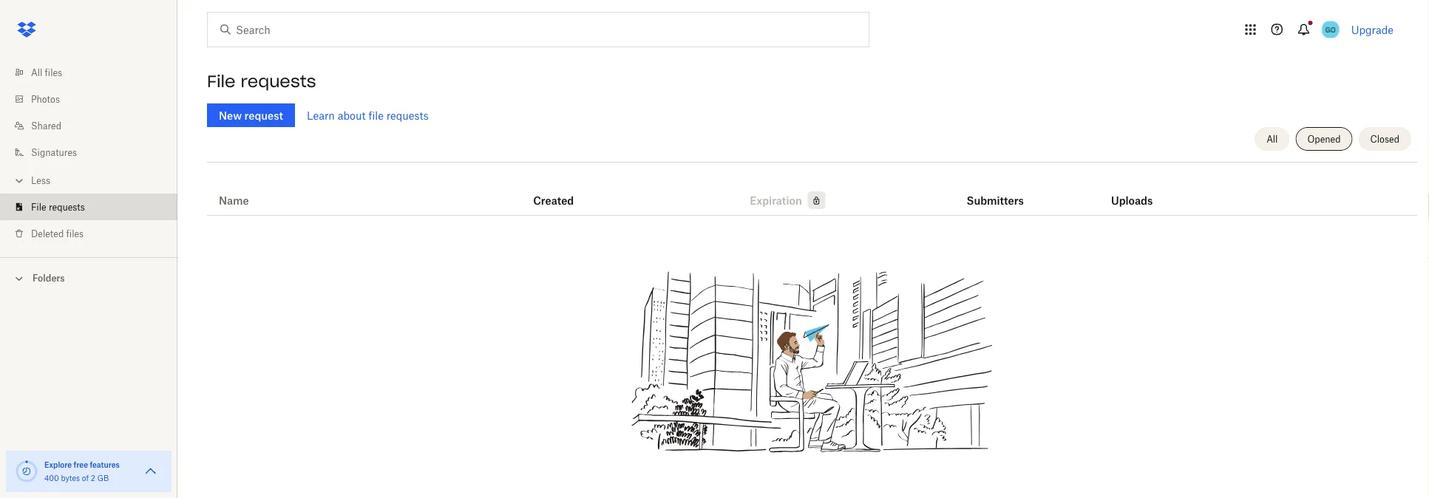 Task type: vqa. For each thing, say whether or not it's contained in the screenshot.
GB in the left of the page
yes



Task type: describe. For each thing, give the bounding box(es) containing it.
folders
[[33, 273, 65, 284]]

opened
[[1308, 134, 1342, 145]]

explore free features 400 bytes of 2 gb
[[44, 460, 120, 483]]

learn
[[307, 109, 335, 122]]

1 horizontal spatial requests
[[241, 71, 316, 92]]

about
[[338, 109, 366, 122]]

all for all
[[1267, 134, 1279, 145]]

name
[[219, 194, 249, 207]]

deleted files
[[31, 228, 84, 239]]

new request button
[[207, 104, 295, 127]]

file requests inside list item
[[31, 202, 85, 213]]

2 horizontal spatial requests
[[387, 109, 429, 122]]

row containing name
[[207, 168, 1418, 216]]

opened button
[[1296, 127, 1353, 151]]

upgrade
[[1352, 23, 1394, 36]]

bytes
[[61, 474, 80, 483]]

file requests list item
[[0, 194, 178, 220]]

upgrade link
[[1352, 23, 1394, 36]]

deleted files link
[[12, 220, 178, 247]]

learn about file requests
[[307, 109, 429, 122]]

signatures link
[[12, 139, 178, 166]]

go button
[[1319, 18, 1343, 41]]

1 column header from the left
[[967, 174, 1026, 209]]

pro trial element
[[802, 192, 826, 209]]

file requests link
[[12, 194, 178, 220]]

all for all files
[[31, 67, 42, 78]]

dropbox image
[[12, 15, 41, 44]]

2
[[91, 474, 95, 483]]

shared link
[[12, 112, 178, 139]]



Task type: locate. For each thing, give the bounding box(es) containing it.
signatures
[[31, 147, 77, 158]]

1 horizontal spatial file
[[207, 71, 236, 92]]

file requests up request
[[207, 71, 316, 92]]

Search in folder "Dropbox" text field
[[236, 21, 839, 38]]

photos link
[[12, 86, 178, 112]]

requests up request
[[241, 71, 316, 92]]

file requests up deleted files
[[31, 202, 85, 213]]

new request
[[219, 109, 283, 122]]

files right deleted
[[66, 228, 84, 239]]

all
[[31, 67, 42, 78], [1267, 134, 1279, 145]]

1 horizontal spatial column header
[[1112, 174, 1171, 209]]

folders button
[[0, 267, 178, 289]]

all inside all files link
[[31, 67, 42, 78]]

photos
[[31, 94, 60, 105]]

1 horizontal spatial all
[[1267, 134, 1279, 145]]

less
[[31, 175, 50, 186]]

new
[[219, 109, 242, 122]]

requests inside list item
[[49, 202, 85, 213]]

2 column header from the left
[[1112, 174, 1171, 209]]

400
[[44, 474, 59, 483]]

2 vertical spatial requests
[[49, 202, 85, 213]]

0 horizontal spatial file
[[31, 202, 46, 213]]

less image
[[12, 173, 27, 188]]

all button
[[1255, 127, 1290, 151]]

1 vertical spatial files
[[66, 228, 84, 239]]

0 horizontal spatial all
[[31, 67, 42, 78]]

created
[[533, 194, 574, 207]]

file down less
[[31, 202, 46, 213]]

1 horizontal spatial file requests
[[207, 71, 316, 92]]

1 vertical spatial file requests
[[31, 202, 85, 213]]

list
[[0, 50, 178, 257]]

1 vertical spatial all
[[1267, 134, 1279, 145]]

requests
[[241, 71, 316, 92], [387, 109, 429, 122], [49, 202, 85, 213]]

list containing all files
[[0, 50, 178, 257]]

files up photos
[[45, 67, 62, 78]]

free
[[74, 460, 88, 470]]

closed button
[[1359, 127, 1412, 151]]

file
[[369, 109, 384, 122]]

file up new
[[207, 71, 236, 92]]

all files
[[31, 67, 62, 78]]

requests right file
[[387, 109, 429, 122]]

learn about file requests link
[[307, 109, 429, 122]]

0 horizontal spatial requests
[[49, 202, 85, 213]]

row
[[207, 168, 1418, 216]]

quota usage element
[[15, 460, 38, 484]]

file
[[207, 71, 236, 92], [31, 202, 46, 213]]

explore
[[44, 460, 72, 470]]

files for all files
[[45, 67, 62, 78]]

0 vertical spatial file
[[207, 71, 236, 92]]

shared
[[31, 120, 61, 131]]

deleted
[[31, 228, 64, 239]]

all files link
[[12, 59, 178, 86]]

0 horizontal spatial file requests
[[31, 202, 85, 213]]

file inside list item
[[31, 202, 46, 213]]

of
[[82, 474, 89, 483]]

file requests
[[207, 71, 316, 92], [31, 202, 85, 213]]

0 vertical spatial file requests
[[207, 71, 316, 92]]

closed
[[1371, 134, 1400, 145]]

created button
[[533, 192, 574, 209]]

all inside all button
[[1267, 134, 1279, 145]]

requests up deleted files
[[49, 202, 85, 213]]

0 vertical spatial requests
[[241, 71, 316, 92]]

all left opened
[[1267, 134, 1279, 145]]

0 horizontal spatial files
[[45, 67, 62, 78]]

all up photos
[[31, 67, 42, 78]]

0 vertical spatial files
[[45, 67, 62, 78]]

1 horizontal spatial files
[[66, 228, 84, 239]]

files for deleted files
[[66, 228, 84, 239]]

request
[[244, 109, 283, 122]]

column header
[[967, 174, 1026, 209], [1112, 174, 1171, 209]]

0 horizontal spatial column header
[[967, 174, 1026, 209]]

files
[[45, 67, 62, 78], [66, 228, 84, 239]]

go
[[1326, 25, 1336, 34]]

gb
[[97, 474, 109, 483]]

1 vertical spatial file
[[31, 202, 46, 213]]

features
[[90, 460, 120, 470]]

1 vertical spatial requests
[[387, 109, 429, 122]]

0 vertical spatial all
[[31, 67, 42, 78]]



